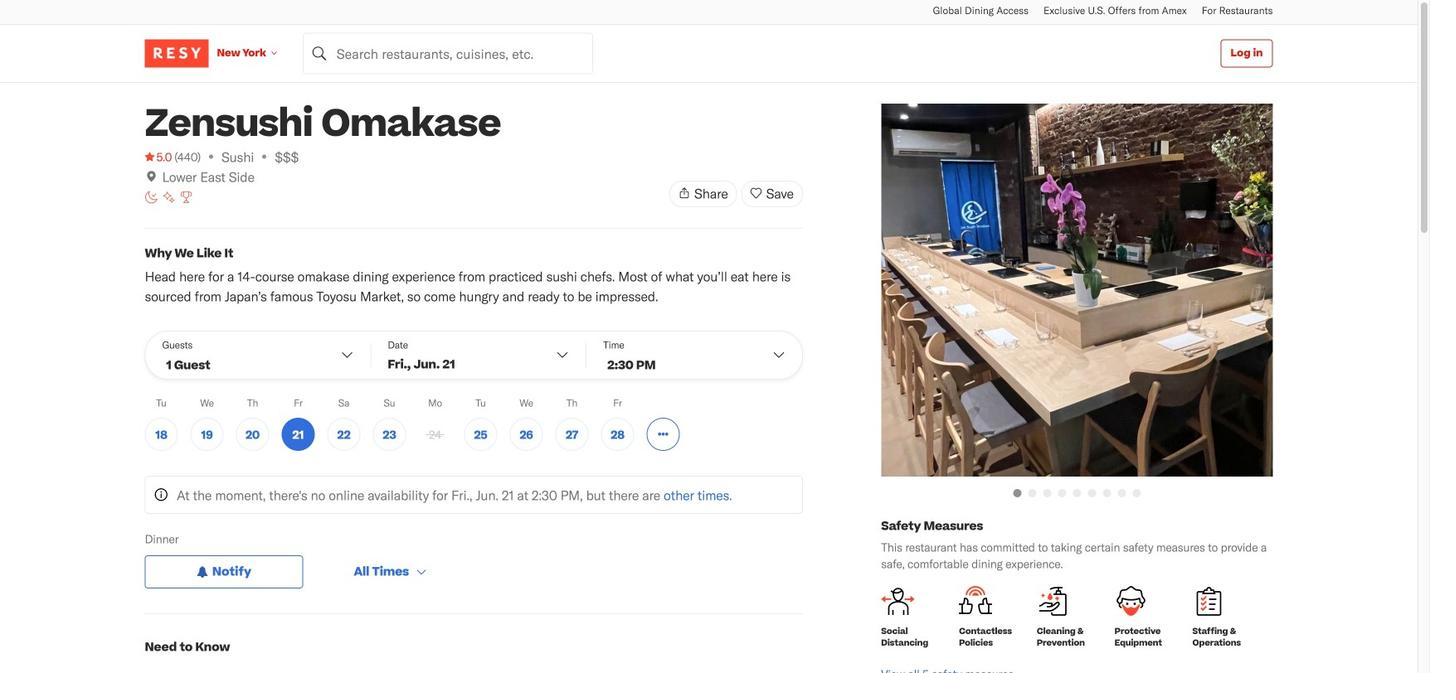 Task type: vqa. For each thing, say whether or not it's contained in the screenshot.
Search restaurants, cuisines, etc. text field
yes



Task type: locate. For each thing, give the bounding box(es) containing it.
5.0 out of 5 stars image
[[145, 149, 172, 165]]

Search restaurants, cuisines, etc. text field
[[303, 33, 593, 74]]

None field
[[303, 33, 593, 74]]



